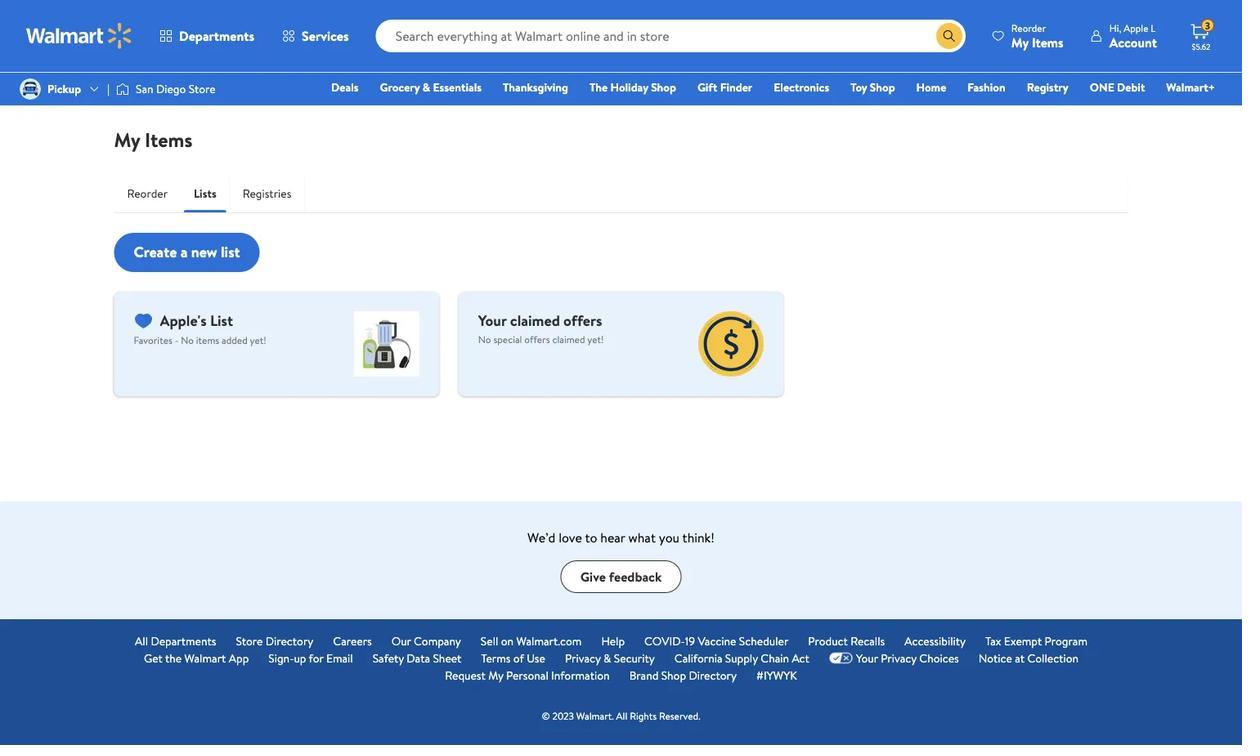 Task type: vqa. For each thing, say whether or not it's contained in the screenshot.
)
no



Task type: locate. For each thing, give the bounding box(es) containing it.
accessibility
[[905, 634, 966, 649]]

covid-
[[645, 634, 685, 649]]

your inside your claimed offers no special offers claimed yet!
[[478, 310, 507, 331]]

1 horizontal spatial your
[[856, 651, 878, 667]]

shop right toy
[[870, 79, 895, 95]]

choices
[[920, 651, 959, 667]]

my inside notice at collection request my personal information
[[488, 668, 504, 684]]

your up special at the left top of page
[[478, 310, 507, 331]]

fashion link
[[961, 79, 1013, 96]]

no left special at the left top of page
[[478, 333, 491, 346]]

privacy down recalls
[[881, 651, 917, 667]]

help
[[602, 634, 625, 649]]

0 horizontal spatial your
[[478, 310, 507, 331]]

1 horizontal spatial  image
[[116, 81, 129, 97]]

0 horizontal spatial reorder
[[127, 186, 168, 202]]

new
[[191, 242, 217, 263]]

1 horizontal spatial my
[[488, 668, 504, 684]]

items
[[1032, 33, 1064, 51], [145, 126, 192, 153]]

search icon image
[[943, 29, 956, 43]]

2 horizontal spatial my
[[1012, 33, 1029, 51]]

1 vertical spatial claimed
[[552, 333, 585, 346]]

store
[[189, 81, 216, 97], [236, 634, 263, 649]]

scheduler
[[739, 634, 789, 649]]

& down help link
[[604, 651, 611, 667]]

at
[[1015, 651, 1025, 667]]

reorder inside reorder my items
[[1012, 21, 1046, 35]]

1 vertical spatial directory
[[689, 668, 737, 684]]

list
[[210, 310, 233, 331]]

items down diego
[[145, 126, 192, 153]]

electronics
[[774, 79, 830, 95]]

tax exempt program link
[[986, 633, 1088, 650]]

favorites - no items added yet!
[[134, 334, 266, 348]]

brand
[[630, 668, 659, 684]]

notice at collection request my personal information
[[445, 651, 1079, 684]]

privacy & security
[[565, 651, 655, 667]]

think!
[[683, 529, 715, 547]]

registries link
[[230, 174, 305, 213]]

1 horizontal spatial reorder
[[1012, 21, 1046, 35]]

directory up sign-
[[266, 634, 314, 649]]

departments button
[[146, 16, 268, 56]]

apple's
[[160, 310, 207, 331]]

19
[[685, 634, 695, 649]]

my
[[1012, 33, 1029, 51], [114, 126, 140, 153], [488, 668, 504, 684]]

we'd love to hear what you think!
[[528, 529, 715, 547]]

0 horizontal spatial store
[[189, 81, 216, 97]]

0 vertical spatial store
[[189, 81, 216, 97]]

0 horizontal spatial  image
[[20, 79, 41, 100]]

1 horizontal spatial no
[[478, 333, 491, 346]]

my up registry link
[[1012, 33, 1029, 51]]

0 horizontal spatial items
[[145, 126, 192, 153]]

& for privacy
[[604, 651, 611, 667]]

your claimed offers no special offers claimed yet!
[[478, 310, 604, 346]]

directory
[[266, 634, 314, 649], [689, 668, 737, 684]]

1 horizontal spatial all
[[616, 710, 628, 724]]

shop inside "link"
[[870, 79, 895, 95]]

1 vertical spatial departments
[[151, 634, 216, 649]]

shop right brand
[[661, 668, 686, 684]]

lists
[[194, 186, 217, 202]]

hi, apple l account
[[1110, 21, 1157, 51]]

-
[[175, 334, 179, 348]]

you
[[659, 529, 680, 547]]

list
[[221, 242, 240, 263]]

rights
[[630, 710, 657, 724]]

0 horizontal spatial &
[[423, 79, 430, 95]]

0 horizontal spatial all
[[135, 634, 148, 649]]

reorder down my items
[[127, 186, 168, 202]]

Search search field
[[376, 20, 966, 52]]

1 vertical spatial store
[[236, 634, 263, 649]]

grocery & essentials
[[380, 79, 482, 95]]

 image left pickup
[[20, 79, 41, 100]]

gift finder link
[[690, 79, 760, 96]]

store directory link
[[236, 633, 314, 650]]

diego
[[156, 81, 186, 97]]

my inside reorder my items
[[1012, 33, 1029, 51]]

request my personal information link
[[445, 667, 610, 685]]

directory down california
[[689, 668, 737, 684]]

sell on walmart.com
[[481, 634, 582, 649]]

our company link
[[392, 633, 461, 650]]

grocery & essentials link
[[373, 79, 489, 96]]

chain
[[761, 651, 789, 667]]

home link
[[909, 79, 954, 96]]

up
[[294, 651, 306, 667]]

sell on walmart.com link
[[481, 633, 582, 650]]

accessibility link
[[905, 633, 966, 650]]

tax exempt program get the walmart app
[[144, 634, 1088, 667]]

|
[[107, 81, 110, 97]]

1 vertical spatial your
[[856, 651, 878, 667]]

0 vertical spatial all
[[135, 634, 148, 649]]

0 vertical spatial reorder
[[1012, 21, 1046, 35]]

0 vertical spatial your
[[478, 310, 507, 331]]

get the walmart app link
[[144, 650, 249, 667]]

claimed up special at the left top of page
[[510, 310, 560, 331]]

sign-
[[269, 651, 294, 667]]

yet!
[[588, 333, 604, 346], [250, 334, 266, 348]]

store up app
[[236, 634, 263, 649]]

 image right |
[[116, 81, 129, 97]]

 image
[[20, 79, 41, 100], [116, 81, 129, 97]]

use
[[527, 651, 545, 667]]

store right diego
[[189, 81, 216, 97]]

reserved.
[[659, 710, 701, 724]]

0 horizontal spatial directory
[[266, 634, 314, 649]]

3
[[1206, 19, 1211, 32]]

terms of use
[[481, 651, 545, 667]]

love
[[559, 529, 582, 547]]

my down san
[[114, 126, 140, 153]]

1 vertical spatial offers
[[525, 333, 550, 346]]

california
[[675, 651, 723, 667]]

apple's list
[[160, 310, 233, 331]]

toy shop link
[[843, 79, 903, 96]]

the holiday shop link
[[582, 79, 684, 96]]

your for claimed
[[478, 310, 507, 331]]

&
[[423, 79, 430, 95], [604, 651, 611, 667]]

0 vertical spatial &
[[423, 79, 430, 95]]

sign-up for email link
[[269, 650, 353, 667]]

1 horizontal spatial items
[[1032, 33, 1064, 51]]

careers
[[333, 634, 372, 649]]

data
[[407, 651, 430, 667]]

walmart.
[[576, 710, 614, 724]]

#iywyk link
[[757, 667, 797, 685]]

0 horizontal spatial offers
[[525, 333, 550, 346]]

0 horizontal spatial privacy
[[565, 651, 601, 667]]

privacy up information
[[565, 651, 601, 667]]

personal
[[506, 668, 549, 684]]

reorder
[[1012, 21, 1046, 35], [127, 186, 168, 202]]

departments up the the
[[151, 634, 216, 649]]

the holiday shop
[[590, 79, 676, 95]]

gift
[[698, 79, 718, 95]]

& for grocery
[[423, 79, 430, 95]]

0 vertical spatial items
[[1032, 33, 1064, 51]]

yet! inside your claimed offers no special offers claimed yet!
[[588, 333, 604, 346]]

1 horizontal spatial yet!
[[588, 333, 604, 346]]

claimed
[[510, 310, 560, 331], [552, 333, 585, 346]]

& right grocery
[[423, 79, 430, 95]]

all left rights
[[616, 710, 628, 724]]

reorder for reorder my items
[[1012, 21, 1046, 35]]

walmart.com
[[517, 634, 582, 649]]

0 horizontal spatial no
[[181, 334, 194, 348]]

product recalls
[[808, 634, 885, 649]]

reorder inside reorder link
[[127, 186, 168, 202]]

your down recalls
[[856, 651, 878, 667]]

a
[[181, 242, 188, 263]]

0 vertical spatial directory
[[266, 634, 314, 649]]

terms of use link
[[481, 650, 545, 667]]

0 horizontal spatial my
[[114, 126, 140, 153]]

2 vertical spatial my
[[488, 668, 504, 684]]

1 horizontal spatial offers
[[564, 310, 602, 331]]

claimed right special at the left top of page
[[552, 333, 585, 346]]

1 vertical spatial &
[[604, 651, 611, 667]]

reorder link
[[114, 174, 181, 213]]

store inside 'link'
[[236, 634, 263, 649]]

services
[[302, 27, 349, 45]]

0 vertical spatial my
[[1012, 33, 1029, 51]]

all up the get
[[135, 634, 148, 649]]

1 vertical spatial reorder
[[127, 186, 168, 202]]

our
[[392, 634, 411, 649]]

favorites
[[134, 334, 172, 348]]

reorder up registry link
[[1012, 21, 1046, 35]]

departments up 'san diego store' on the left
[[179, 27, 254, 45]]

deals link
[[324, 79, 366, 96]]

items
[[196, 334, 219, 348]]

my down the terms
[[488, 668, 504, 684]]

no right "-"
[[181, 334, 194, 348]]

1 horizontal spatial &
[[604, 651, 611, 667]]

1 horizontal spatial store
[[236, 634, 263, 649]]

0 vertical spatial departments
[[179, 27, 254, 45]]

items up registry link
[[1032, 33, 1064, 51]]

1 horizontal spatial privacy
[[881, 651, 917, 667]]



Task type: describe. For each thing, give the bounding box(es) containing it.
give feedback
[[581, 568, 662, 586]]

program
[[1045, 634, 1088, 649]]

added
[[222, 334, 248, 348]]

all departments
[[135, 634, 216, 649]]

act
[[792, 651, 810, 667]]

lists link
[[181, 174, 230, 213]]

recalls
[[851, 634, 885, 649]]

directory inside 'link'
[[266, 634, 314, 649]]

tax
[[986, 634, 1002, 649]]

deals
[[331, 79, 359, 95]]

walmart+ link
[[1159, 79, 1223, 96]]

no inside your claimed offers no special offers claimed yet!
[[478, 333, 491, 346]]

1 horizontal spatial directory
[[689, 668, 737, 684]]

1 privacy from the left
[[565, 651, 601, 667]]

 image for san diego store
[[116, 81, 129, 97]]

collection
[[1028, 651, 1079, 667]]

your privacy choices link
[[829, 650, 959, 667]]

special
[[494, 333, 522, 346]]

#iywyk
[[757, 668, 797, 684]]

sell
[[481, 634, 498, 649]]

security
[[614, 651, 655, 667]]

sign-up for email
[[269, 651, 353, 667]]

pickup
[[47, 81, 81, 97]]

careers link
[[333, 633, 372, 650]]

on
[[501, 634, 514, 649]]

california supply chain act
[[675, 651, 810, 667]]

walmart
[[184, 651, 226, 667]]

brand shop directory link
[[630, 667, 737, 685]]

fashion
[[968, 79, 1006, 95]]

what
[[629, 529, 656, 547]]

product recalls link
[[808, 633, 885, 650]]

finder
[[720, 79, 753, 95]]

covid-19 vaccine scheduler link
[[645, 633, 789, 650]]

your for privacy
[[856, 651, 878, 667]]

shop right the holiday on the top of page
[[651, 79, 676, 95]]

product
[[808, 634, 848, 649]]

reorder for reorder
[[127, 186, 168, 202]]

holiday
[[611, 79, 648, 95]]

give
[[581, 568, 606, 586]]

shop for toy shop
[[870, 79, 895, 95]]

our company
[[392, 634, 461, 649]]

1 vertical spatial items
[[145, 126, 192, 153]]

registries
[[243, 186, 291, 202]]

terms
[[481, 651, 511, 667]]

essentials
[[433, 79, 482, 95]]

hear
[[601, 529, 625, 547]]

0 horizontal spatial yet!
[[250, 334, 266, 348]]

shop for brand shop directory
[[661, 668, 686, 684]]

one debit link
[[1083, 79, 1153, 96]]

help link
[[602, 633, 625, 650]]

all inside all departments link
[[135, 634, 148, 649]]

san diego store
[[136, 81, 216, 97]]

Walmart Site-Wide search field
[[376, 20, 966, 52]]

departments inside dropdown button
[[179, 27, 254, 45]]

your privacy choices
[[856, 651, 959, 667]]

1 vertical spatial my
[[114, 126, 140, 153]]

privacy choices icon image
[[829, 653, 853, 665]]

services button
[[268, 16, 363, 56]]

company
[[414, 634, 461, 649]]

walmart image
[[26, 23, 133, 49]]

notice
[[979, 651, 1013, 667]]

supply
[[725, 651, 758, 667]]

privacy & security link
[[565, 650, 655, 667]]

$5.62
[[1192, 41, 1211, 52]]

0 vertical spatial offers
[[564, 310, 602, 331]]

for
[[309, 651, 324, 667]]

app
[[229, 651, 249, 667]]

to
[[585, 529, 597, 547]]

2 privacy from the left
[[881, 651, 917, 667]]

safety data sheet link
[[373, 650, 462, 667]]

san
[[136, 81, 153, 97]]

one
[[1090, 79, 1115, 95]]

create
[[134, 242, 177, 263]]

create a new list button
[[114, 233, 260, 272]]

safety data sheet
[[373, 651, 462, 667]]

items inside reorder my items
[[1032, 33, 1064, 51]]

the
[[165, 651, 182, 667]]

one debit
[[1090, 79, 1145, 95]]

apple
[[1124, 21, 1149, 35]]

store directory
[[236, 634, 314, 649]]

toy
[[851, 79, 867, 95]]

1 vertical spatial all
[[616, 710, 628, 724]]

home
[[917, 79, 947, 95]]

 image for pickup
[[20, 79, 41, 100]]

request
[[445, 668, 486, 684]]

l
[[1151, 21, 1156, 35]]

safety
[[373, 651, 404, 667]]

sheet
[[433, 651, 462, 667]]

©
[[542, 710, 550, 724]]

walmart+
[[1167, 79, 1216, 95]]

electronics link
[[767, 79, 837, 96]]

0 vertical spatial claimed
[[510, 310, 560, 331]]



